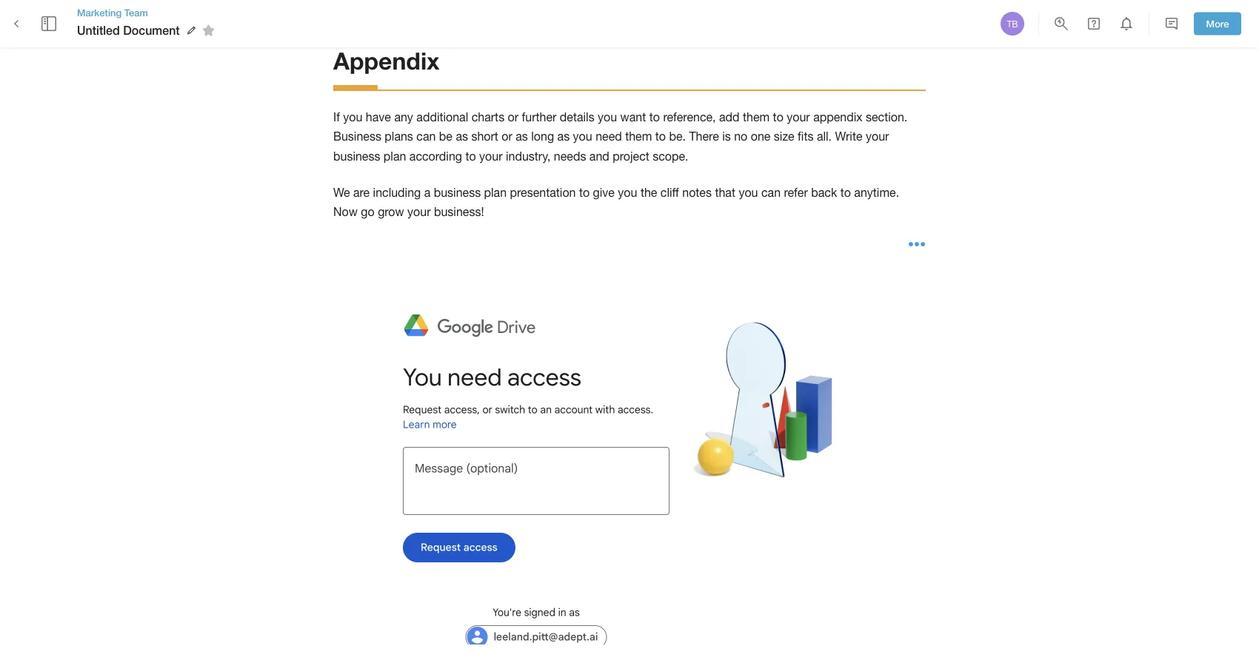 Task type: describe. For each thing, give the bounding box(es) containing it.
go
[[361, 205, 375, 219]]

favorite image
[[200, 22, 218, 39]]

no
[[734, 130, 748, 144]]

you up need on the top of the page
[[598, 111, 617, 124]]

details
[[560, 111, 595, 124]]

marketing
[[77, 7, 122, 18]]

anytime.
[[854, 186, 899, 200]]

untitled
[[77, 23, 120, 37]]

grow
[[378, 205, 404, 219]]

can inside the if you have any additional charts or further details you want to reference, add them to your appendix section. business plans can be as short or as long as you need them to be. there is no one size fits all. write your business plan according to your industry, needs and project scope.
[[417, 130, 436, 144]]

to left be.
[[656, 130, 666, 144]]

document
[[123, 23, 180, 37]]

is
[[722, 130, 731, 144]]

your down short
[[479, 150, 503, 163]]

you left the
[[618, 186, 637, 200]]

plans
[[385, 130, 413, 144]]

refer
[[784, 186, 808, 200]]

1 vertical spatial them
[[625, 130, 652, 144]]

we are including a business plan presentation to give you the cliff notes that you can refer back to anytime. now go grow your business!
[[333, 186, 903, 219]]

want
[[621, 111, 646, 124]]

business inside the if you have any additional charts or further details you want to reference, add them to your appendix section. business plans can be as short or as long as you need them to be. there is no one size fits all. write your business plan according to your industry, needs and project scope.
[[333, 150, 380, 163]]

be
[[439, 130, 453, 144]]

untitled document
[[77, 23, 180, 37]]

can inside the we are including a business plan presentation to give you the cliff notes that you can refer back to anytime. now go grow your business!
[[762, 186, 781, 200]]

industry,
[[506, 150, 551, 163]]

to right want
[[650, 111, 660, 124]]

marketing team
[[77, 7, 148, 18]]

more button
[[1194, 12, 1242, 35]]

needs
[[554, 150, 586, 163]]

if
[[333, 111, 340, 124]]

any
[[394, 111, 413, 124]]

1 as from the left
[[456, 130, 468, 144]]

more
[[1207, 18, 1229, 29]]

size
[[774, 130, 795, 144]]

appendix
[[333, 47, 440, 75]]

1 vertical spatial or
[[502, 130, 513, 144]]

plan inside the we are including a business plan presentation to give you the cliff notes that you can refer back to anytime. now go grow your business!
[[484, 186, 507, 200]]

be.
[[669, 130, 686, 144]]

have
[[366, 111, 391, 124]]

that
[[715, 186, 736, 200]]

plan inside the if you have any additional charts or further details you want to reference, add them to your appendix section. business plans can be as short or as long as you need them to be. there is no one size fits all. write your business plan according to your industry, needs and project scope.
[[384, 150, 406, 163]]

add
[[719, 111, 740, 124]]

tb
[[1007, 19, 1018, 29]]

are
[[353, 186, 370, 200]]

reference,
[[663, 111, 716, 124]]

you right if
[[343, 111, 363, 124]]

your up fits
[[787, 111, 810, 124]]

additional
[[417, 111, 468, 124]]

a
[[424, 186, 431, 200]]



Task type: locate. For each thing, give the bounding box(es) containing it.
1 vertical spatial plan
[[484, 186, 507, 200]]

business inside the we are including a business plan presentation to give you the cliff notes that you can refer back to anytime. now go grow your business!
[[434, 186, 481, 200]]

all.
[[817, 130, 832, 144]]

1 horizontal spatial can
[[762, 186, 781, 200]]

back
[[811, 186, 837, 200]]

1 horizontal spatial as
[[516, 130, 528, 144]]

scope.
[[653, 150, 689, 163]]

0 horizontal spatial as
[[456, 130, 468, 144]]

can left refer
[[762, 186, 781, 200]]

you down details
[[573, 130, 592, 144]]

0 horizontal spatial them
[[625, 130, 652, 144]]

need
[[596, 130, 622, 144]]

you
[[343, 111, 363, 124], [598, 111, 617, 124], [573, 130, 592, 144], [618, 186, 637, 200], [739, 186, 758, 200]]

as up industry, at the left
[[516, 130, 528, 144]]

to up the size
[[773, 111, 784, 124]]

as
[[456, 130, 468, 144], [516, 130, 528, 144], [558, 130, 570, 144]]

your inside the we are including a business plan presentation to give you the cliff notes that you can refer back to anytime. now go grow your business!
[[408, 205, 431, 219]]

tb button
[[999, 10, 1027, 38]]

business up business!
[[434, 186, 481, 200]]

to right back
[[841, 186, 851, 200]]

plan down plans
[[384, 150, 406, 163]]

your down section.
[[866, 130, 889, 144]]

fits
[[798, 130, 814, 144]]

according
[[410, 150, 462, 163]]

0 horizontal spatial business
[[333, 150, 380, 163]]

give
[[593, 186, 615, 200]]

there
[[689, 130, 719, 144]]

business
[[333, 130, 381, 144]]

notes
[[683, 186, 712, 200]]

or right charts
[[508, 111, 519, 124]]

1 horizontal spatial them
[[743, 111, 770, 124]]

business
[[333, 150, 380, 163], [434, 186, 481, 200]]

them down want
[[625, 130, 652, 144]]

1 vertical spatial business
[[434, 186, 481, 200]]

as up needs
[[558, 130, 570, 144]]

plan left presentation
[[484, 186, 507, 200]]

the
[[641, 186, 657, 200]]

to down short
[[466, 150, 476, 163]]

0 vertical spatial them
[[743, 111, 770, 124]]

presentation
[[510, 186, 576, 200]]

1 vertical spatial can
[[762, 186, 781, 200]]

3 as from the left
[[558, 130, 570, 144]]

you right the that
[[739, 186, 758, 200]]

long
[[531, 130, 554, 144]]

marketing team link
[[77, 6, 220, 19]]

short
[[472, 130, 499, 144]]

2 as from the left
[[516, 130, 528, 144]]

1 horizontal spatial business
[[434, 186, 481, 200]]

0 vertical spatial business
[[333, 150, 380, 163]]

to left give
[[579, 186, 590, 200]]

or right short
[[502, 130, 513, 144]]

can
[[417, 130, 436, 144], [762, 186, 781, 200]]

or
[[508, 111, 519, 124], [502, 130, 513, 144]]

0 horizontal spatial can
[[417, 130, 436, 144]]

can left be at left top
[[417, 130, 436, 144]]

to
[[650, 111, 660, 124], [773, 111, 784, 124], [656, 130, 666, 144], [466, 150, 476, 163], [579, 186, 590, 200], [841, 186, 851, 200]]

write
[[835, 130, 863, 144]]

including
[[373, 186, 421, 200]]

as right be at left top
[[456, 130, 468, 144]]

now
[[333, 205, 358, 219]]

cliff
[[661, 186, 679, 200]]

them up one
[[743, 111, 770, 124]]

plan
[[384, 150, 406, 163], [484, 186, 507, 200]]

business!
[[434, 205, 484, 219]]

project
[[613, 150, 650, 163]]

0 horizontal spatial plan
[[384, 150, 406, 163]]

your down the a
[[408, 205, 431, 219]]

if you have any additional charts or further details you want to reference, add them to your appendix section. business plans can be as short or as long as you need them to be. there is no one size fits all. write your business plan according to your industry, needs and project scope.
[[333, 111, 911, 163]]

we
[[333, 186, 350, 200]]

team
[[124, 7, 148, 18]]

appendix
[[814, 111, 863, 124]]

further
[[522, 111, 557, 124]]

section.
[[866, 111, 908, 124]]

your
[[787, 111, 810, 124], [866, 130, 889, 144], [479, 150, 503, 163], [408, 205, 431, 219]]

0 vertical spatial can
[[417, 130, 436, 144]]

0 vertical spatial plan
[[384, 150, 406, 163]]

them
[[743, 111, 770, 124], [625, 130, 652, 144]]

and
[[590, 150, 610, 163]]

2 horizontal spatial as
[[558, 130, 570, 144]]

1 horizontal spatial plan
[[484, 186, 507, 200]]

0 vertical spatial or
[[508, 111, 519, 124]]

charts
[[472, 111, 505, 124]]

business down the business
[[333, 150, 380, 163]]

one
[[751, 130, 771, 144]]



Task type: vqa. For each thing, say whether or not it's contained in the screenshot.
Document
yes



